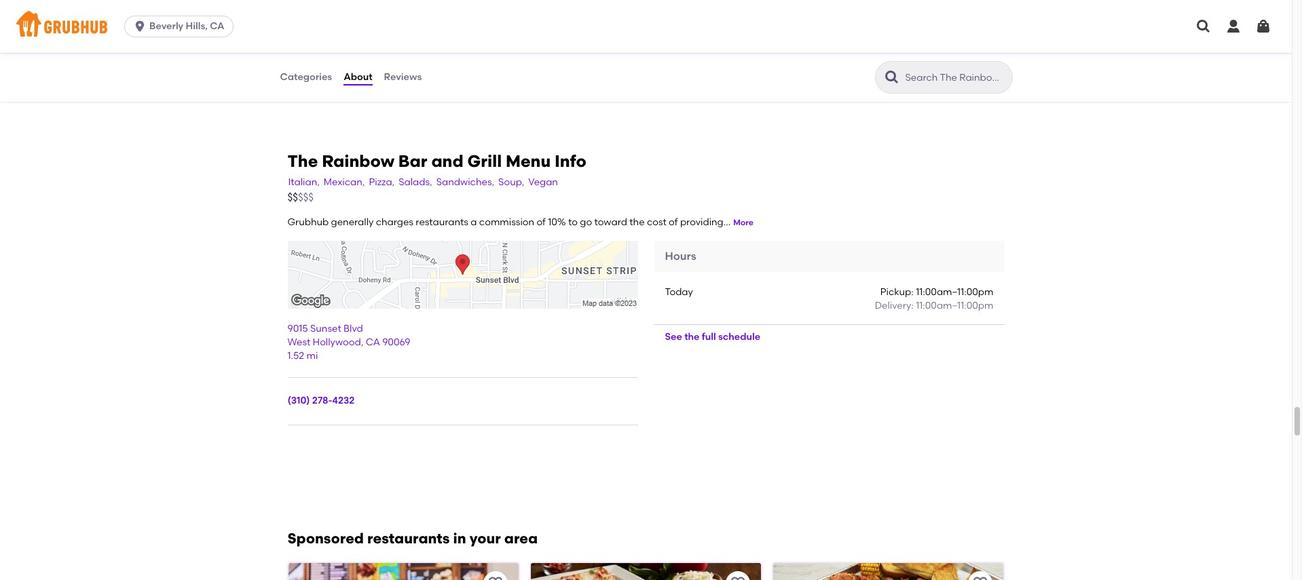 Task type: locate. For each thing, give the bounding box(es) containing it.
a
[[471, 217, 477, 228]]

2 horizontal spatial save this restaurant button
[[969, 572, 994, 581]]

the left cost
[[630, 217, 645, 228]]

see the full schedule
[[665, 331, 761, 343]]

ca inside "9015 sunset blvd west hollywood , ca 90069 1.52 mi"
[[366, 337, 380, 349]]

commission
[[480, 217, 535, 228]]

see
[[665, 331, 683, 343]]

of left 10%
[[537, 217, 546, 228]]

ca
[[210, 20, 225, 32], [366, 337, 380, 349]]

menu
[[506, 152, 551, 171]]

2 11:00am–11:00pm from the top
[[917, 301, 994, 312]]

dinner
[[280, 52, 310, 64]]

pickup: 11:00am–11:00pm delivery: 11:00am–11:00pm
[[875, 287, 994, 312]]

11:00am–11:00pm right the delivery:
[[917, 301, 994, 312]]

svg image
[[133, 20, 147, 33], [678, 31, 694, 48], [982, 31, 998, 48]]

10%
[[548, 217, 566, 228]]

about
[[344, 71, 373, 83]]

1 of from the left
[[537, 217, 546, 228]]

the left full at the bottom
[[685, 331, 700, 343]]

mexican,
[[324, 177, 365, 188]]

restaurants up ben & jerry's logo
[[368, 530, 450, 547]]

charges
[[376, 217, 414, 228]]

1 horizontal spatial save this restaurant button
[[726, 572, 751, 581]]

and
[[432, 152, 464, 171]]

generally
[[331, 217, 374, 228]]

3 save this restaurant button from the left
[[969, 572, 994, 581]]

bar
[[399, 152, 428, 171]]

grubhub
[[288, 217, 329, 228]]

main navigation navigation
[[0, 0, 1293, 53]]

categories button
[[280, 53, 333, 102]]

categories
[[280, 71, 332, 83]]

more button
[[734, 217, 754, 229]]

soup, button
[[498, 175, 525, 191]]

$$$$$
[[288, 191, 314, 203]]

svg image
[[1196, 18, 1213, 35], [1226, 18, 1243, 35], [1256, 18, 1272, 35]]

0 vertical spatial ca
[[210, 20, 225, 32]]

orders
[[280, 67, 311, 78]]

toward
[[595, 217, 628, 228]]

save this restaurant button
[[484, 572, 508, 581], [726, 572, 751, 581], [969, 572, 994, 581]]

0 horizontal spatial save this restaurant button
[[484, 572, 508, 581]]

of right cost
[[669, 217, 678, 228]]

11:00am–11:00pm
[[917, 287, 994, 298], [917, 301, 994, 312]]

about button
[[343, 53, 373, 102]]

restaurants
[[416, 217, 469, 228], [368, 530, 450, 547]]

1 vertical spatial the
[[685, 331, 700, 343]]

1 vertical spatial ca
[[366, 337, 380, 349]]

0 horizontal spatial svg image
[[133, 20, 147, 33]]

beverly
[[150, 20, 184, 32]]

0 vertical spatial 11:00am–11:00pm
[[917, 287, 994, 298]]

0 horizontal spatial the
[[630, 217, 645, 228]]

vegan
[[529, 177, 558, 188]]

Search The Rainbow Bar and Grill search field
[[905, 71, 1008, 84]]

save this restaurant image for bj's restaurant & brewhouse logo
[[730, 576, 747, 581]]

1 horizontal spatial of
[[669, 217, 678, 228]]

1 horizontal spatial the
[[685, 331, 700, 343]]

1 vertical spatial 11:00am–11:00pm
[[917, 301, 994, 312]]

save this restaurant image
[[730, 576, 747, 581], [973, 576, 989, 581]]

2 save this restaurant button from the left
[[726, 572, 751, 581]]

...
[[724, 217, 731, 228]]

save this restaurant image
[[488, 576, 504, 581]]

0 horizontal spatial ca
[[210, 20, 225, 32]]

rainbow
[[322, 152, 395, 171]]

mexican, button
[[323, 175, 366, 191]]

salads, button
[[398, 175, 433, 191]]

grill
[[468, 152, 502, 171]]

providing
[[681, 217, 724, 228]]

2 horizontal spatial svg image
[[1256, 18, 1272, 35]]

the rainbow bar and grill menu info
[[288, 152, 587, 171]]

0 vertical spatial restaurants
[[416, 217, 469, 228]]

sandwiches, button
[[436, 175, 495, 191]]

pickup:
[[881, 287, 914, 298]]

ca right , in the left bottom of the page
[[366, 337, 380, 349]]

restaurants left the a
[[416, 217, 469, 228]]

more
[[734, 218, 754, 228]]

sunset
[[310, 323, 342, 335]]

ca inside button
[[210, 20, 225, 32]]

sandwiches,
[[437, 177, 495, 188]]

beverly hills, ca button
[[124, 16, 239, 37]]

2 horizontal spatial svg image
[[982, 31, 998, 48]]

1 horizontal spatial ca
[[366, 337, 380, 349]]

1 save this restaurant button from the left
[[484, 572, 508, 581]]

1 horizontal spatial svg image
[[1226, 18, 1243, 35]]

pizza,
[[369, 177, 395, 188]]

side
[[312, 52, 332, 64]]

cost
[[647, 217, 667, 228]]

0 horizontal spatial save this restaurant image
[[730, 576, 747, 581]]

0 vertical spatial the
[[630, 217, 645, 228]]

of
[[537, 217, 546, 228], [669, 217, 678, 228]]

sponsored restaurants in your area
[[288, 530, 538, 547]]

your
[[470, 530, 501, 547]]

the
[[630, 217, 645, 228], [685, 331, 700, 343]]

9015 sunset blvd west hollywood , ca 90069 1.52 mi
[[288, 323, 411, 362]]

(310) 278-4232
[[288, 396, 355, 407]]

0 horizontal spatial of
[[537, 217, 546, 228]]

ca right hills,
[[210, 20, 225, 32]]

svg image inside 'beverly hills, ca' button
[[133, 20, 147, 33]]

the
[[288, 152, 318, 171]]

1 save this restaurant image from the left
[[730, 576, 747, 581]]

1 horizontal spatial save this restaurant image
[[973, 576, 989, 581]]

3 svg image from the left
[[1256, 18, 1272, 35]]

today
[[665, 287, 694, 298]]

the inside button
[[685, 331, 700, 343]]

2 save this restaurant image from the left
[[973, 576, 989, 581]]

0 horizontal spatial svg image
[[1196, 18, 1213, 35]]

9015
[[288, 323, 308, 335]]

11:00am–11:00pm right "pickup:"
[[917, 287, 994, 298]]



Task type: vqa. For each thing, say whether or not it's contained in the screenshot.
bottommost 11:00am–11:00pm
yes



Task type: describe. For each thing, give the bounding box(es) containing it.
reviews
[[384, 71, 422, 83]]

save this restaurant button for bj's restaurant & brewhouse logo
[[726, 572, 751, 581]]

blvd
[[344, 323, 363, 335]]

schedule
[[719, 331, 761, 343]]

go
[[580, 217, 592, 228]]

1 vertical spatial restaurants
[[368, 530, 450, 547]]

4232
[[332, 396, 355, 407]]

soup,
[[499, 177, 525, 188]]

1 11:00am–11:00pm from the top
[[917, 287, 994, 298]]

see the full schedule button
[[655, 325, 772, 350]]

save this restaurant image for the bubba gump shrimp logo on the right of the page
[[973, 576, 989, 581]]

hours
[[665, 250, 697, 263]]

bubba gump shrimp logo image
[[774, 564, 1004, 581]]

1 svg image from the left
[[1196, 18, 1213, 35]]

info
[[555, 152, 587, 171]]

ben & jerry's logo image
[[288, 564, 519, 581]]

delivery:
[[875, 301, 914, 312]]

in
[[453, 530, 466, 547]]

search icon image
[[884, 69, 900, 86]]

1.52
[[288, 351, 304, 362]]

1 horizontal spatial svg image
[[678, 31, 694, 48]]

beverly hills, ca
[[150, 20, 225, 32]]

bj's restaurant & brewhouse logo image
[[531, 564, 762, 581]]

(310)
[[288, 396, 310, 407]]

italian, mexican, pizza, salads, sandwiches, soup, vegan
[[288, 177, 558, 188]]

save this restaurant button for ben & jerry's logo
[[484, 572, 508, 581]]

vegan button
[[528, 175, 559, 191]]

full
[[702, 331, 716, 343]]

2 of from the left
[[669, 217, 678, 228]]

90069
[[383, 337, 411, 349]]

sponsored
[[288, 530, 364, 547]]

save this restaurant button for the bubba gump shrimp logo on the right of the page
[[969, 572, 994, 581]]

west
[[288, 337, 311, 349]]

salads,
[[399, 177, 433, 188]]

grubhub generally charges restaurants a commission of 10% to go toward the cost of providing ... more
[[288, 217, 754, 228]]

278-
[[312, 396, 332, 407]]

dinner side orders
[[280, 52, 332, 78]]

hollywood
[[313, 337, 361, 349]]

(310) 278-4232 button
[[288, 395, 355, 409]]

italian,
[[288, 177, 320, 188]]

$$
[[288, 191, 298, 203]]

reviews button
[[384, 53, 423, 102]]

area
[[505, 530, 538, 547]]

pizza, button
[[369, 175, 396, 191]]

2 svg image from the left
[[1226, 18, 1243, 35]]

hills,
[[186, 20, 208, 32]]

italian, button
[[288, 175, 321, 191]]

,
[[361, 337, 364, 349]]

to
[[569, 217, 578, 228]]

mi
[[307, 351, 318, 362]]



